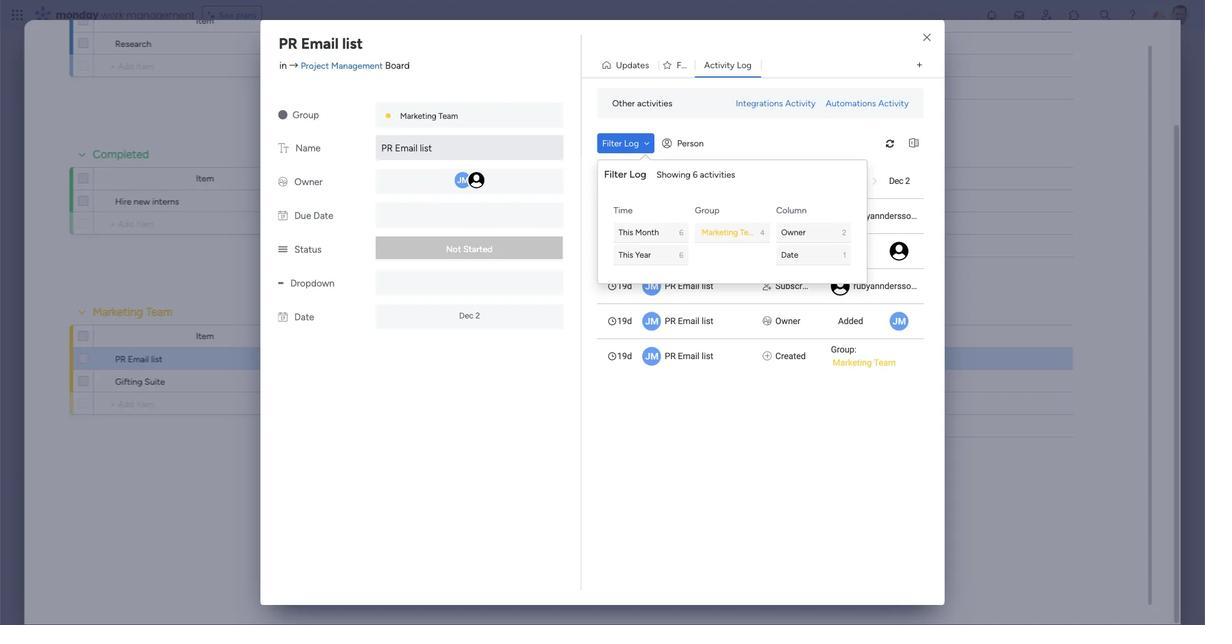 Task type: describe. For each thing, give the bounding box(es) containing it.
refresh image
[[880, 139, 900, 148]]

0 vertical spatial added
[[776, 211, 801, 221]]

v2 surface invite image
[[763, 280, 772, 293]]

see plans
[[219, 10, 257, 20]]

automations activity button
[[821, 93, 914, 113]]

work
[[101, 8, 124, 22]]

in
[[279, 60, 287, 71]]

1 item from the top
[[196, 15, 214, 26]]

activity log
[[705, 60, 752, 70]]

dapulse text column image
[[278, 143, 289, 154]]

automations activity
[[826, 98, 909, 109]]

completed
[[92, 148, 149, 161]]

1 horizontal spatial 2
[[842, 228, 847, 237]]

6 for this month
[[680, 228, 684, 237]]

status inside field
[[520, 16, 546, 26]]

1 vertical spatial added
[[838, 246, 864, 256]]

filter inside button
[[602, 138, 622, 149]]

rubyanndersson@gmail.com for subscribed
[[854, 281, 965, 291]]

0 vertical spatial log
[[737, 60, 752, 70]]

4
[[761, 228, 765, 237]]

0 horizontal spatial dec
[[459, 310, 474, 320]]

filter log inside button
[[602, 138, 639, 149]]

list box inside pr email list dialog
[[597, 163, 965, 374]]

inbox image
[[1013, 9, 1026, 21]]

1 due date field from the top
[[400, 14, 443, 28]]

19d for added owner
[[617, 211, 632, 221]]

help image
[[1127, 9, 1139, 21]]

column
[[776, 205, 807, 215]]

2 vertical spatial log
[[630, 168, 647, 180]]

0 horizontal spatial marketing team
[[92, 305, 172, 319]]

rubyanndersson@gmail.com for added owner
[[854, 211, 965, 221]]

management
[[331, 60, 383, 71]]

search everything image
[[1099, 9, 1112, 21]]

dropdown field for due date
[[621, 14, 668, 28]]

1 vertical spatial 29
[[426, 237, 436, 249]]

year
[[635, 250, 651, 260]]

files button
[[659, 55, 695, 75]]

this for this year
[[619, 250, 633, 260]]

new crown image
[[763, 210, 772, 223]]

updates button
[[597, 55, 659, 75]]

name
[[296, 143, 321, 154]]

1 vertical spatial nov 29
[[406, 237, 436, 249]]

due for second due date field from the bottom
[[403, 16, 419, 26]]

0 vertical spatial nov 29
[[408, 197, 434, 207]]

in → project management board
[[279, 60, 410, 71]]

1 vertical spatial filter log
[[604, 168, 647, 180]]

dropdown for date's dropdown field
[[624, 331, 665, 342]]

1 vertical spatial v2 multiple person column image
[[763, 315, 772, 328]]

2 date field from the top
[[720, 172, 745, 186]]

added owner
[[776, 211, 828, 221]]

dec inside list box
[[889, 176, 904, 186]]

0 vertical spatial not
[[510, 196, 525, 207]]

status element
[[517, 329, 549, 344]]

dropdown inside pr email list dialog
[[291, 278, 335, 289]]

subscribed
[[776, 281, 819, 291]]

owner up subscribed
[[776, 246, 801, 256]]

invite members image
[[1041, 9, 1053, 21]]

0 horizontal spatial 2
[[476, 310, 480, 320]]

this year
[[619, 250, 651, 260]]

activity for integrations activity
[[786, 98, 816, 109]]

files
[[677, 60, 695, 70]]

1 19d from the top
[[617, 176, 632, 186]]

1 vertical spatial activities
[[700, 169, 736, 180]]

activity for automations activity
[[879, 98, 909, 109]]

suite
[[144, 376, 165, 387]]

19d for owner
[[617, 316, 632, 326]]

dec 2 inside list box
[[889, 176, 910, 186]]

board
[[385, 60, 410, 71]]

select product image
[[11, 9, 24, 21]]

new
[[133, 196, 150, 207]]

1 vertical spatial filter
[[604, 168, 627, 180]]

person
[[677, 138, 704, 149]]

3 date field from the top
[[720, 330, 745, 343]]

2 due date field from the top
[[400, 172, 443, 186]]

1 date field from the top
[[720, 14, 745, 28]]

hire
[[115, 196, 131, 207]]

1
[[844, 250, 847, 259]]

0 vertical spatial nov
[[408, 197, 423, 207]]

showing
[[657, 169, 691, 180]]

see
[[219, 10, 234, 20]]

group: marketing team
[[831, 345, 896, 368]]

integrations activity button
[[731, 93, 821, 113]]

due inside pr email list dialog
[[295, 210, 311, 222]]

dapulse plus image
[[785, 14, 797, 28]]

other activities
[[612, 98, 673, 109]]

export to excel image
[[904, 139, 924, 148]]

v2 sun image
[[278, 110, 288, 121]]



Task type: locate. For each thing, give the bounding box(es) containing it.
0 horizontal spatial dec 2
[[459, 310, 480, 320]]

dapulse date column image
[[278, 210, 288, 222], [278, 312, 288, 323]]

1 vertical spatial dapulse date column image
[[278, 312, 288, 323]]

dapulse plus image
[[785, 330, 797, 344], [763, 350, 772, 363]]

1 vertical spatial item
[[196, 173, 214, 184]]

activity
[[705, 60, 735, 70], [786, 98, 816, 109], [879, 98, 909, 109]]

1 vertical spatial 2
[[842, 228, 847, 237]]

1 dropdown field from the top
[[621, 14, 668, 28]]

0 horizontal spatial v2 multiple person column image
[[278, 177, 288, 188]]

2 vertical spatial item
[[196, 331, 214, 341]]

0 vertical spatial marketing team
[[400, 111, 458, 121]]

due date inside pr email list dialog
[[295, 210, 334, 222]]

0 horizontal spatial activities
[[637, 98, 673, 109]]

0 vertical spatial 2
[[906, 176, 910, 186]]

this
[[619, 227, 633, 237], [619, 250, 633, 260]]

Dropdown field
[[621, 14, 668, 28], [621, 172, 668, 186], [621, 330, 668, 343]]

owner right new crown icon at the top right
[[803, 211, 828, 221]]

group right v2 sun icon
[[293, 110, 319, 121]]

status
[[520, 16, 546, 26], [295, 244, 322, 255]]

3 item from the top
[[196, 331, 214, 341]]

2 horizontal spatial 2
[[906, 176, 910, 186]]

owner up created
[[776, 316, 801, 326]]

1 vertical spatial marketing team
[[92, 305, 172, 319]]

2 vertical spatial added
[[838, 316, 864, 326]]

marketing team inside pr email list dialog
[[400, 111, 458, 121]]

updates
[[616, 60, 649, 70]]

filter log button
[[597, 133, 655, 153]]

2 rubyanndersson@gmail.com from the top
[[854, 281, 965, 291]]

dropdown field for date
[[621, 330, 668, 343]]

0 vertical spatial 29
[[425, 197, 434, 207]]

6 right showing
[[693, 169, 698, 180]]

filter down filter log button
[[604, 168, 627, 180]]

team
[[439, 111, 458, 121], [740, 227, 760, 237], [145, 305, 172, 319], [874, 358, 896, 368]]

v2 status image
[[278, 244, 288, 255]]

29
[[425, 197, 434, 207], [426, 237, 436, 249]]

2 dapulse date column image from the top
[[278, 312, 288, 323]]

1 horizontal spatial activity
[[786, 98, 816, 109]]

dropdown for dropdown field associated with due date
[[624, 16, 665, 26]]

activities right other
[[637, 98, 673, 109]]

1 vertical spatial due date
[[403, 173, 439, 184]]

0 vertical spatial dec 2
[[889, 176, 910, 186]]

0 vertical spatial activities
[[637, 98, 673, 109]]

close image
[[924, 33, 931, 42]]

1 vertical spatial rubyanndersson@gmail.com
[[854, 281, 965, 291]]

v2 multiple person column image down the v2 surface invite icon
[[763, 315, 772, 328]]

dec
[[889, 176, 904, 186], [459, 310, 474, 320]]

v2 multiple person column image down dapulse text column "image"
[[278, 177, 288, 188]]

0 vertical spatial dapulse plus image
[[785, 330, 797, 344]]

pr
[[279, 34, 298, 52], [382, 143, 393, 154], [665, 176, 676, 186], [665, 211, 676, 221], [665, 246, 676, 256], [665, 281, 676, 291], [665, 316, 676, 326], [665, 351, 676, 361], [115, 354, 125, 364]]

dec 2
[[889, 176, 910, 186], [459, 310, 480, 320]]

log up integrations
[[737, 60, 752, 70]]

2 vertical spatial 2
[[476, 310, 480, 320]]

due
[[403, 16, 419, 26], [403, 173, 419, 184], [295, 210, 311, 222]]

0 vertical spatial started
[[527, 196, 556, 207]]

2 dropdown field from the top
[[621, 172, 668, 186]]

status inside pr email list dialog
[[295, 244, 322, 255]]

this left the month
[[619, 227, 633, 237]]

1 vertical spatial started
[[463, 244, 493, 254]]

item for marketing team
[[196, 331, 214, 341]]

owner down name
[[295, 177, 323, 188]]

list box
[[597, 163, 965, 374]]

started
[[527, 196, 556, 207], [463, 244, 493, 254]]

filter log
[[602, 138, 639, 149], [604, 168, 647, 180]]

0 vertical spatial status
[[520, 16, 546, 26]]

0 vertical spatial group
[[293, 110, 319, 121]]

Owner field
[[331, 14, 363, 28]]

not started
[[510, 196, 556, 207], [446, 244, 493, 254]]

owner inside "owner" field
[[334, 16, 360, 26]]

not
[[510, 196, 525, 207], [446, 244, 461, 254]]

management
[[126, 8, 194, 22]]

activity right integrations
[[786, 98, 816, 109]]

4 19d from the top
[[617, 281, 632, 291]]

Status field
[[517, 14, 549, 28]]

not started inside pr email list dialog
[[446, 244, 493, 254]]

0 vertical spatial 6
[[693, 169, 698, 180]]

6 for this year
[[680, 250, 684, 259]]

log
[[737, 60, 752, 70], [624, 138, 639, 149], [630, 168, 647, 180]]

3 dropdown field from the top
[[621, 330, 668, 343]]

not inside pr email list dialog
[[446, 244, 461, 254]]

date
[[421, 16, 439, 26], [723, 16, 742, 26], [421, 173, 439, 184], [723, 173, 742, 184], [314, 210, 334, 222], [781, 250, 799, 260], [295, 312, 314, 323], [723, 331, 742, 342]]

angle down image
[[644, 139, 650, 148]]

1 vertical spatial dapulse plus image
[[763, 350, 772, 363]]

monday
[[56, 8, 99, 22]]

activity right files
[[705, 60, 735, 70]]

showing 6 activities
[[657, 169, 736, 180]]

3 19d from the top
[[617, 246, 632, 256]]

integrations
[[736, 98, 783, 109]]

added
[[776, 211, 801, 221], [838, 246, 864, 256], [838, 316, 864, 326]]

owner down added owner
[[781, 227, 806, 237]]

6 right the month
[[680, 228, 684, 237]]

nov 29
[[408, 197, 434, 207], [406, 237, 436, 249]]

hire new interns
[[115, 196, 179, 207]]

2 vertical spatial due date
[[295, 210, 334, 222]]

1 rubyanndersson@gmail.com link from the top
[[854, 211, 965, 221]]

dapulse plus image left created
[[763, 350, 772, 363]]

project management link
[[301, 60, 383, 71]]

0 vertical spatial dapulse date column image
[[278, 210, 288, 222]]

dapulse date column image for date
[[278, 312, 288, 323]]

2
[[906, 176, 910, 186], [842, 228, 847, 237], [476, 310, 480, 320]]

list
[[342, 34, 363, 52], [420, 143, 432, 154], [702, 176, 714, 186], [702, 211, 714, 221], [702, 246, 714, 256], [702, 281, 714, 291], [702, 316, 714, 326], [702, 351, 714, 361], [151, 354, 162, 364]]

marketing inside group: marketing team
[[833, 358, 872, 368]]

group up the marketing team 4
[[695, 205, 720, 215]]

pr email list dialog
[[0, 0, 1206, 625]]

due date
[[403, 16, 439, 26], [403, 173, 439, 184], [295, 210, 334, 222]]

nov
[[408, 197, 423, 207], [406, 237, 424, 249]]

v2 multiple person column image
[[278, 177, 288, 188], [763, 315, 772, 328]]

other
[[612, 98, 635, 109]]

0 horizontal spatial not
[[446, 244, 461, 254]]

activities
[[637, 98, 673, 109], [700, 169, 736, 180]]

6 right year
[[680, 250, 684, 259]]

interns
[[152, 196, 179, 207]]

filter left angle down icon at top
[[602, 138, 622, 149]]

2 vertical spatial due
[[295, 210, 311, 222]]

gifting suite
[[115, 376, 165, 387]]

1 vertical spatial due date field
[[400, 172, 443, 186]]

Due Date field
[[400, 14, 443, 28], [400, 172, 443, 186]]

item
[[196, 15, 214, 26], [196, 173, 214, 184], [196, 331, 214, 341]]

filter log left angle down icon at top
[[602, 138, 639, 149]]

0 horizontal spatial not started
[[446, 244, 493, 254]]

rubyanndersson@gmail.com link for added owner
[[854, 211, 965, 221]]

team inside group: marketing team
[[874, 358, 896, 368]]

this for this month
[[619, 227, 633, 237]]

→
[[289, 60, 299, 71]]

see plans button
[[202, 6, 262, 24]]

2 19d from the top
[[617, 211, 632, 221]]

0 vertical spatial dropdown field
[[621, 14, 668, 28]]

owner up in → project management board
[[334, 16, 360, 26]]

group
[[293, 110, 319, 121], [695, 205, 720, 215]]

rubyanndersson@gmail.com
[[854, 211, 965, 221], [854, 281, 965, 291]]

this left year
[[619, 250, 633, 260]]

1 vertical spatial date field
[[720, 172, 745, 186]]

2 horizontal spatial activity
[[879, 98, 909, 109]]

activity up refresh image
[[879, 98, 909, 109]]

1 vertical spatial not started
[[446, 244, 493, 254]]

0 vertical spatial due date field
[[400, 14, 443, 28]]

5 19d from the top
[[617, 316, 632, 326]]

1 rubyanndersson@gmail.com from the top
[[854, 211, 965, 221]]

month
[[635, 227, 659, 237]]

due date element
[[399, 329, 443, 344]]

1 horizontal spatial started
[[527, 196, 556, 207]]

gifting
[[115, 376, 142, 387]]

0 horizontal spatial started
[[463, 244, 493, 254]]

1 vertical spatial due
[[403, 173, 419, 184]]

group:
[[831, 345, 857, 355]]

log left angle down icon at top
[[624, 138, 639, 149]]

0 vertical spatial due date
[[403, 16, 439, 26]]

1 vertical spatial dec
[[459, 310, 474, 320]]

1 vertical spatial dec 2
[[459, 310, 480, 320]]

1 vertical spatial nov
[[406, 237, 424, 249]]

dapulse date column image for due date
[[278, 210, 288, 222]]

19d
[[617, 176, 632, 186], [617, 211, 632, 221], [617, 246, 632, 256], [617, 281, 632, 291], [617, 316, 632, 326], [617, 351, 632, 361]]

log down angle down icon at top
[[630, 168, 647, 180]]

v2 dropdown column image
[[278, 278, 284, 289]]

0 vertical spatial due
[[403, 16, 419, 26]]

project
[[301, 60, 329, 71]]

1 this from the top
[[619, 227, 633, 237]]

1 vertical spatial rubyanndersson@gmail.com link
[[854, 281, 965, 291]]

0 vertical spatial item
[[196, 15, 214, 26]]

dapulse date column image down 'v2 dropdown column' "icon"
[[278, 312, 288, 323]]

1 vertical spatial this
[[619, 250, 633, 260]]

1 vertical spatial not
[[446, 244, 461, 254]]

1 horizontal spatial not started
[[510, 196, 556, 207]]

0 vertical spatial rubyanndersson@gmail.com link
[[854, 211, 965, 221]]

Date field
[[720, 14, 745, 28], [720, 172, 745, 186], [720, 330, 745, 343]]

0 horizontal spatial status
[[295, 244, 322, 255]]

plans
[[236, 10, 257, 20]]

1 horizontal spatial v2 multiple person column image
[[763, 315, 772, 328]]

due for 2nd due date field
[[403, 173, 419, 184]]

1 dapulse date column image from the top
[[278, 210, 288, 222]]

1 vertical spatial dropdown field
[[621, 172, 668, 186]]

monday work management
[[56, 8, 194, 22]]

list box containing 19d
[[597, 163, 965, 374]]

marketing
[[400, 111, 437, 121], [702, 227, 738, 237], [92, 305, 143, 319], [833, 358, 872, 368]]

1 horizontal spatial dec
[[889, 176, 904, 186]]

2 vertical spatial 6
[[680, 250, 684, 259]]

notifications image
[[986, 9, 998, 21]]

owner
[[334, 16, 360, 26], [295, 177, 323, 188], [803, 211, 828, 221], [781, 227, 806, 237], [776, 246, 801, 256], [776, 316, 801, 326]]

email
[[301, 34, 339, 52], [395, 143, 418, 154], [678, 176, 700, 186], [678, 211, 700, 221], [678, 246, 700, 256], [678, 281, 700, 291], [678, 316, 700, 326], [678, 351, 700, 361], [128, 354, 149, 364]]

6
[[693, 169, 698, 180], [680, 228, 684, 237], [680, 250, 684, 259]]

integrations activity
[[736, 98, 816, 109]]

0 vertical spatial filter log
[[602, 138, 639, 149]]

this month
[[619, 227, 659, 237]]

1 horizontal spatial activities
[[700, 169, 736, 180]]

dropdown for second dropdown field from the bottom
[[624, 173, 665, 184]]

pr email list
[[279, 34, 363, 52], [382, 143, 432, 154], [665, 176, 714, 186], [665, 211, 714, 221], [665, 246, 714, 256], [665, 281, 714, 291], [665, 316, 714, 326], [665, 351, 714, 361], [115, 354, 162, 364]]

0 horizontal spatial dapulse plus image
[[763, 350, 772, 363]]

activity log button
[[695, 55, 761, 75]]

0 horizontal spatial activity
[[705, 60, 735, 70]]

0 vertical spatial not started
[[510, 196, 556, 207]]

apps image
[[1068, 9, 1081, 21]]

2 item from the top
[[196, 173, 214, 184]]

rubyanndersson@gmail.com link for subscribed
[[854, 281, 965, 291]]

dapulse date column image up the v2 status icon
[[278, 210, 288, 222]]

dapulse plus image up created
[[785, 330, 797, 344]]

1 horizontal spatial dec 2
[[889, 176, 910, 186]]

add view image
[[917, 61, 922, 70]]

0 vertical spatial filter
[[602, 138, 622, 149]]

19d for created
[[617, 351, 632, 361]]

0 vertical spatial this
[[619, 227, 633, 237]]

0 vertical spatial v2 multiple person column image
[[278, 177, 288, 188]]

automations
[[826, 98, 877, 109]]

6 19d from the top
[[617, 351, 632, 361]]

marketing team 4
[[702, 227, 765, 237]]

filter
[[602, 138, 622, 149], [604, 168, 627, 180]]

0 vertical spatial dec
[[889, 176, 904, 186]]

2 rubyanndersson@gmail.com link from the top
[[854, 281, 965, 291]]

marketing team
[[400, 111, 458, 121], [92, 305, 172, 319]]

1 horizontal spatial group
[[695, 205, 720, 215]]

19d for subscribed
[[617, 281, 632, 291]]

1 vertical spatial group
[[695, 205, 720, 215]]

rubyanndersson@gmail.com link
[[854, 211, 965, 221], [854, 281, 965, 291]]

activities down person
[[700, 169, 736, 180]]

time
[[614, 205, 633, 215]]

2 vertical spatial date field
[[720, 330, 745, 343]]

person button
[[657, 133, 712, 153]]

due date for second due date field from the bottom
[[403, 16, 439, 26]]

item for completed
[[196, 173, 214, 184]]

0 horizontal spatial group
[[293, 110, 319, 121]]

created
[[776, 351, 806, 361]]

1 horizontal spatial not
[[510, 196, 525, 207]]

0 vertical spatial date field
[[720, 14, 745, 28]]

1 vertical spatial status
[[295, 244, 322, 255]]

1 horizontal spatial status
[[520, 16, 546, 26]]

dropdown
[[624, 16, 665, 26], [624, 173, 665, 184], [291, 278, 335, 289], [624, 331, 665, 342]]

2 vertical spatial dropdown field
[[621, 330, 668, 343]]

1 horizontal spatial marketing team
[[400, 111, 458, 121]]

due date for 2nd due date field
[[403, 173, 439, 184]]

terry turtle image
[[1171, 5, 1191, 25]]

started inside pr email list dialog
[[463, 244, 493, 254]]

research
[[115, 38, 151, 49]]

1 vertical spatial 6
[[680, 228, 684, 237]]

0 vertical spatial rubyanndersson@gmail.com
[[854, 211, 965, 221]]

1 vertical spatial log
[[624, 138, 639, 149]]

filter log down filter log button
[[604, 168, 647, 180]]

1 horizontal spatial dapulse plus image
[[785, 330, 797, 344]]

2 this from the top
[[619, 250, 633, 260]]



Task type: vqa. For each thing, say whether or not it's contained in the screenshot.
the bottom Options image
no



